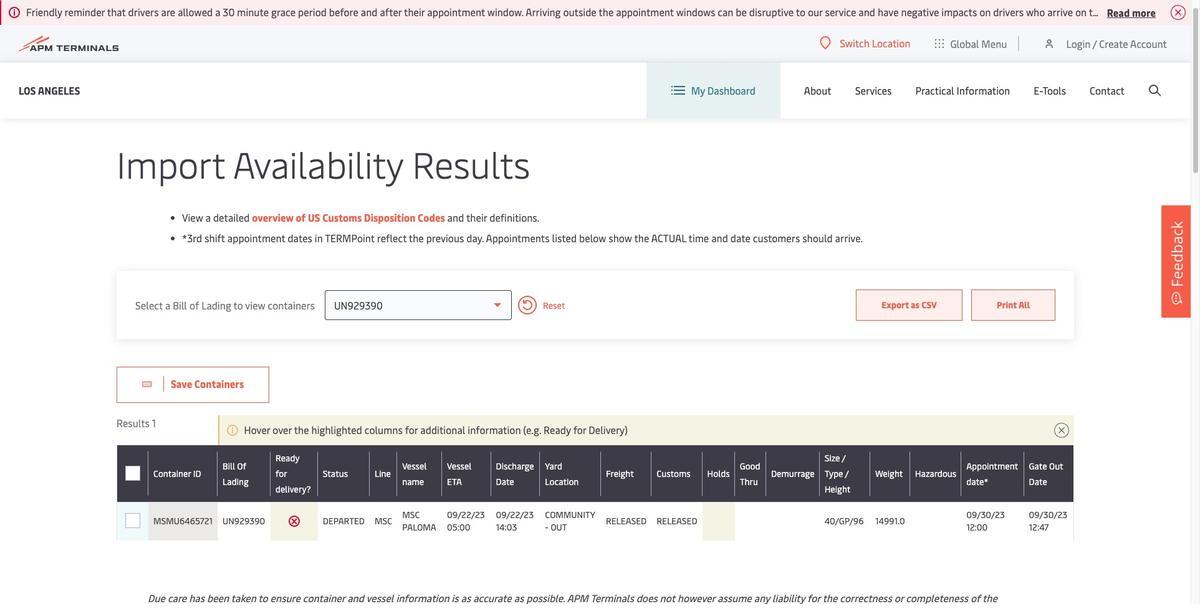 Task type: locate. For each thing, give the bounding box(es) containing it.
1 horizontal spatial msc
[[402, 510, 420, 521]]

login / create account link
[[1043, 25, 1167, 62]]

1 horizontal spatial vessel
[[447, 460, 472, 472]]

day.
[[467, 231, 484, 245]]

login
[[1066, 36, 1091, 50]]

lading left "view"
[[201, 298, 231, 312]]

vessel up eta at the left bottom
[[447, 460, 472, 472]]

location
[[872, 36, 911, 50], [545, 476, 579, 488]]

drivers left who
[[993, 5, 1024, 19]]

our
[[808, 5, 823, 19]]

a for detailed
[[206, 211, 211, 224]]

read more button
[[1107, 4, 1156, 20]]

1 drivers from the left
[[128, 5, 159, 19]]

0 vertical spatial a
[[215, 5, 220, 19]]

bill
[[173, 298, 187, 312], [223, 460, 235, 472]]

switch
[[840, 36, 870, 50]]

1 vertical spatial lading
[[223, 476, 249, 488]]

bill right select on the left of the page
[[173, 298, 187, 312]]

negative
[[901, 5, 939, 19]]

that
[[107, 5, 126, 19], [1147, 5, 1166, 19]]

0 horizontal spatial released
[[606, 516, 647, 528]]

/
[[1093, 36, 1097, 50], [842, 453, 846, 465], [845, 468, 849, 480]]

1 horizontal spatial drivers
[[993, 5, 1024, 19]]

not ready image
[[288, 516, 300, 528]]

released
[[606, 516, 647, 528], [657, 516, 697, 528]]

window.
[[487, 5, 524, 19]]

0 horizontal spatial their
[[404, 5, 425, 19]]

date
[[731, 231, 751, 245]]

for up the "delivery?"
[[276, 468, 287, 480]]

0 horizontal spatial to
[[233, 298, 243, 312]]

1 vertical spatial customs
[[657, 468, 691, 480]]

drivers left are
[[128, 5, 159, 19]]

0 vertical spatial to
[[796, 5, 806, 19]]

1 horizontal spatial of
[[296, 211, 306, 224]]

the right over
[[294, 423, 309, 437]]

a
[[215, 5, 220, 19], [206, 211, 211, 224], [165, 298, 170, 312]]

/ right type
[[845, 468, 849, 480]]

and
[[361, 5, 378, 19], [859, 5, 875, 19], [447, 211, 464, 224], [712, 231, 728, 245]]

0 horizontal spatial date
[[496, 476, 514, 488]]

their right after
[[404, 5, 425, 19]]

of left us
[[296, 211, 306, 224]]

ready right '(e.g.' in the bottom of the page
[[544, 423, 571, 437]]

0 horizontal spatial that
[[107, 5, 126, 19]]

for right columns
[[405, 423, 418, 437]]

import availability results
[[117, 139, 530, 188]]

1 horizontal spatial location
[[872, 36, 911, 50]]

0 vertical spatial bill
[[173, 298, 187, 312]]

that right reminder
[[107, 5, 126, 19]]

0 horizontal spatial 09/22/23
[[447, 510, 485, 521]]

09/22/23 05:00
[[447, 510, 485, 534]]

1 horizontal spatial that
[[1147, 5, 1166, 19]]

lading down of
[[223, 476, 249, 488]]

1 horizontal spatial arrive
[[1169, 5, 1194, 19]]

0 horizontal spatial bill
[[173, 298, 187, 312]]

a left 30
[[215, 5, 220, 19]]

1 horizontal spatial 09/30/23
[[1029, 510, 1068, 521]]

vessel for eta
[[447, 460, 472, 472]]

services
[[855, 84, 892, 97]]

1 horizontal spatial their
[[466, 211, 487, 224]]

/ right the login
[[1093, 36, 1097, 50]]

and up previous
[[447, 211, 464, 224]]

1 09/22/23 from the left
[[447, 510, 485, 521]]

2 horizontal spatial for
[[573, 423, 586, 437]]

0 horizontal spatial arrive
[[1048, 5, 1073, 19]]

None checkbox
[[125, 467, 140, 482], [125, 515, 140, 530], [125, 467, 140, 482], [125, 515, 140, 530]]

hover over the highlighted columns for additional information (e.g. ready for delivery)
[[244, 423, 628, 437]]

arrive left o
[[1169, 5, 1194, 19]]

listed
[[552, 231, 577, 245]]

09/22/23
[[447, 510, 485, 521], [496, 510, 534, 521]]

1 vessel from the left
[[402, 460, 427, 472]]

msc left msc paloma
[[375, 516, 392, 528]]

customs up termpoint
[[322, 211, 362, 224]]

1 horizontal spatial to
[[796, 5, 806, 19]]

1 horizontal spatial 09/22/23
[[496, 510, 534, 521]]

arrive right who
[[1048, 5, 1073, 19]]

arrive.
[[835, 231, 863, 245]]

account
[[1130, 36, 1167, 50]]

09/22/23 up 14:03
[[496, 510, 534, 521]]

1 horizontal spatial on
[[1076, 5, 1087, 19]]

0 horizontal spatial location
[[545, 476, 579, 488]]

save containers
[[171, 377, 244, 391]]

1 vertical spatial a
[[206, 211, 211, 224]]

1 date from the left
[[496, 476, 514, 488]]

departed
[[323, 516, 365, 528]]

09/30/23 up 12:00
[[967, 510, 1005, 521]]

appointment down overview
[[227, 231, 285, 245]]

us
[[308, 211, 320, 224]]

line
[[375, 468, 391, 480]]

thru
[[740, 476, 758, 488]]

windows
[[676, 5, 715, 19]]

bill left of
[[223, 460, 235, 472]]

1 that from the left
[[107, 5, 126, 19]]

feedback button
[[1162, 206, 1193, 318]]

o
[[1197, 5, 1200, 19]]

ready for delivery?
[[276, 453, 311, 496]]

type
[[825, 468, 843, 480]]

yard location
[[545, 460, 579, 488]]

termpoint
[[325, 231, 375, 245]]

None checkbox
[[125, 467, 140, 482], [125, 514, 140, 529], [125, 467, 140, 482], [125, 514, 140, 529]]

0 horizontal spatial for
[[276, 468, 287, 480]]

los
[[19, 83, 36, 97]]

customs
[[322, 211, 362, 224], [657, 468, 691, 480]]

container
[[153, 468, 191, 480]]

my dashboard button
[[671, 62, 756, 118]]

of right select on the left of the page
[[189, 298, 199, 312]]

eta
[[447, 476, 462, 488]]

location for yard
[[545, 476, 579, 488]]

delivery)
[[589, 423, 628, 437]]

a for bill
[[165, 298, 170, 312]]

delivery?
[[276, 484, 311, 496]]

detailed
[[213, 211, 250, 224]]

appointment left windows
[[616, 5, 674, 19]]

the right reflect
[[409, 231, 424, 245]]

0 vertical spatial location
[[872, 36, 911, 50]]

on right impacts
[[980, 5, 991, 19]]

2 09/22/23 from the left
[[496, 510, 534, 521]]

a right view
[[206, 211, 211, 224]]

appointment left "window."
[[427, 5, 485, 19]]

msc up paloma at left bottom
[[402, 510, 420, 521]]

1 vertical spatial bill
[[223, 460, 235, 472]]

/ inside login / create account link
[[1093, 36, 1097, 50]]

on left time.
[[1076, 5, 1087, 19]]

1 horizontal spatial ready
[[544, 423, 571, 437]]

2 vessel from the left
[[447, 460, 472, 472]]

before
[[329, 5, 358, 19]]

msc for msc
[[375, 516, 392, 528]]

0 horizontal spatial msc
[[375, 516, 392, 528]]

to left our
[[796, 5, 806, 19]]

ready inside ready for delivery?
[[276, 453, 300, 465]]

0 horizontal spatial a
[[165, 298, 170, 312]]

date inside gate out date
[[1029, 476, 1047, 488]]

-
[[545, 522, 549, 534]]

outside
[[563, 5, 597, 19]]

1 on from the left
[[980, 5, 991, 19]]

1 vertical spatial ready
[[276, 453, 300, 465]]

1 horizontal spatial released
[[657, 516, 697, 528]]

community - out
[[545, 510, 595, 534]]

09/22/23 for 05:00
[[447, 510, 485, 521]]

0 horizontal spatial 09/30/23
[[967, 510, 1005, 521]]

1 vertical spatial results
[[117, 417, 150, 430]]

1 released from the left
[[606, 516, 647, 528]]

0 vertical spatial of
[[296, 211, 306, 224]]

containers
[[268, 298, 315, 312]]

1 09/30/23 from the left
[[967, 510, 1005, 521]]

/ right size
[[842, 453, 846, 465]]

that left close alert icon
[[1147, 5, 1166, 19]]

to
[[796, 5, 806, 19], [233, 298, 243, 312]]

0 horizontal spatial on
[[980, 5, 991, 19]]

services button
[[855, 62, 892, 118]]

location down 'yard' at the bottom left
[[545, 476, 579, 488]]

0 horizontal spatial ready
[[276, 453, 300, 465]]

create
[[1099, 36, 1128, 50]]

my
[[691, 84, 705, 97]]

read
[[1107, 5, 1130, 19]]

the right outside at the left top of page
[[599, 5, 614, 19]]

date down 'discharge'
[[496, 476, 514, 488]]

30
[[223, 5, 235, 19]]

their up day.
[[466, 211, 487, 224]]

(e.g.
[[523, 423, 541, 437]]

containers
[[194, 377, 244, 391]]

a right select on the left of the page
[[165, 298, 170, 312]]

customs left holds
[[657, 468, 691, 480]]

vessel up name
[[402, 460, 427, 472]]

2 on from the left
[[1076, 5, 1087, 19]]

1 vertical spatial of
[[189, 298, 199, 312]]

contact button
[[1090, 62, 1125, 118]]

date down gate
[[1029, 476, 1047, 488]]

0 horizontal spatial of
[[189, 298, 199, 312]]

2 date from the left
[[1029, 476, 1047, 488]]

1 vertical spatial location
[[545, 476, 579, 488]]

0 horizontal spatial customs
[[322, 211, 362, 224]]

ready down over
[[276, 453, 300, 465]]

msc inside msc paloma
[[402, 510, 420, 521]]

reflect
[[377, 231, 407, 245]]

0 horizontal spatial vessel
[[402, 460, 427, 472]]

2 09/30/23 from the left
[[1029, 510, 1068, 521]]

1 horizontal spatial bill
[[223, 460, 235, 472]]

time
[[689, 231, 709, 245]]

for left delivery)
[[573, 423, 586, 437]]

09/30/23 up 12:47
[[1029, 510, 1068, 521]]

0 vertical spatial /
[[1093, 36, 1097, 50]]

0 horizontal spatial drivers
[[128, 5, 159, 19]]

id
[[193, 468, 201, 480]]

14991.0
[[875, 516, 905, 528]]

0 horizontal spatial results
[[117, 417, 150, 430]]

2 drivers from the left
[[993, 5, 1024, 19]]

e-tools button
[[1034, 62, 1066, 118]]

1 horizontal spatial a
[[206, 211, 211, 224]]

location down have
[[872, 36, 911, 50]]

to left "view"
[[233, 298, 243, 312]]

vessel name
[[402, 460, 427, 488]]

appointment
[[427, 5, 485, 19], [616, 5, 674, 19], [227, 231, 285, 245]]

un929390
[[223, 516, 265, 528]]

results
[[412, 139, 530, 188], [117, 417, 150, 430]]

overview
[[252, 211, 294, 224]]

09/22/23 for 14:03
[[496, 510, 534, 521]]

2 released from the left
[[657, 516, 697, 528]]

0 vertical spatial results
[[412, 139, 530, 188]]

date inside discharge date
[[496, 476, 514, 488]]

1 vertical spatial their
[[466, 211, 487, 224]]

09/30/23 12:47
[[1029, 510, 1068, 534]]

msc
[[402, 510, 420, 521], [375, 516, 392, 528]]

date
[[496, 476, 514, 488], [1029, 476, 1047, 488]]

09/22/23 up '05:00'
[[447, 510, 485, 521]]

1 vertical spatial /
[[842, 453, 846, 465]]

about
[[804, 84, 832, 97]]

1 horizontal spatial date
[[1029, 476, 1047, 488]]

2 vertical spatial a
[[165, 298, 170, 312]]



Task type: vqa. For each thing, say whether or not it's contained in the screenshot.
Kawakami
no



Task type: describe. For each thing, give the bounding box(es) containing it.
minute
[[237, 5, 269, 19]]

after
[[380, 5, 402, 19]]

close alert image
[[1171, 5, 1186, 20]]

09/30/23 for 12:47
[[1029, 510, 1068, 521]]

customers
[[753, 231, 800, 245]]

my dashboard
[[691, 84, 756, 97]]

0 horizontal spatial appointment
[[227, 231, 285, 245]]

disruptive
[[749, 5, 794, 19]]

the right the show
[[634, 231, 649, 245]]

import
[[117, 139, 225, 188]]

read more
[[1107, 5, 1156, 19]]

codes
[[418, 211, 445, 224]]

height
[[825, 484, 851, 496]]

and left after
[[361, 5, 378, 19]]

additional
[[420, 423, 465, 437]]

12:47
[[1029, 522, 1049, 534]]

appointment
[[967, 460, 1018, 472]]

appointment date*
[[967, 460, 1018, 488]]

highlighted
[[311, 423, 362, 437]]

1 vertical spatial to
[[233, 298, 243, 312]]

2 horizontal spatial appointment
[[616, 5, 674, 19]]

date*
[[967, 476, 989, 488]]

information
[[957, 84, 1010, 97]]

definitions.
[[490, 211, 540, 224]]

select a bill of lading to view containers
[[135, 298, 315, 312]]

hover
[[244, 423, 270, 437]]

grace
[[271, 5, 296, 19]]

contact
[[1090, 84, 1125, 97]]

location for switch
[[872, 36, 911, 50]]

/ for size
[[842, 453, 846, 465]]

impacts
[[942, 5, 977, 19]]

view a detailed overview of us customs disposition codes and their definitions.
[[182, 211, 540, 224]]

*3rd
[[182, 231, 202, 245]]

bill inside bill of lading
[[223, 460, 235, 472]]

good
[[740, 460, 760, 472]]

/ for login
[[1093, 36, 1097, 50]]

dashboard
[[708, 84, 756, 97]]

practical information
[[916, 84, 1010, 97]]

hazardous
[[915, 468, 957, 480]]

0 vertical spatial lading
[[201, 298, 231, 312]]

view
[[182, 211, 203, 224]]

bill of lading
[[223, 460, 249, 488]]

gate
[[1029, 460, 1047, 472]]

have
[[878, 5, 899, 19]]

appointments
[[486, 231, 550, 245]]

below
[[579, 231, 606, 245]]

time.
[[1089, 5, 1111, 19]]

09/30/23 12:00
[[967, 510, 1005, 534]]

reset
[[543, 300, 565, 311]]

40/gp/96
[[825, 516, 864, 528]]

e-
[[1034, 84, 1043, 97]]

2 arrive from the left
[[1169, 5, 1194, 19]]

practical
[[916, 84, 954, 97]]

2 vertical spatial /
[[845, 468, 849, 480]]

2 horizontal spatial a
[[215, 5, 220, 19]]

msmu6465721
[[153, 516, 213, 528]]

overview of us customs disposition codes link
[[252, 211, 445, 224]]

tools
[[1043, 84, 1066, 97]]

select
[[135, 298, 163, 312]]

los angeles
[[19, 83, 80, 97]]

be
[[736, 5, 747, 19]]

0 vertical spatial customs
[[322, 211, 362, 224]]

2 that from the left
[[1147, 5, 1166, 19]]

community
[[545, 510, 595, 521]]

global
[[950, 36, 979, 50]]

drivers
[[1114, 5, 1145, 19]]

should
[[803, 231, 833, 245]]

size
[[825, 453, 840, 465]]

1
[[152, 417, 156, 430]]

msc for msc paloma
[[402, 510, 420, 521]]

reset button
[[512, 296, 565, 315]]

and left have
[[859, 5, 875, 19]]

1 horizontal spatial appointment
[[427, 5, 485, 19]]

0 vertical spatial ready
[[544, 423, 571, 437]]

of
[[237, 460, 246, 472]]

05:00
[[447, 522, 471, 534]]

menu
[[982, 36, 1007, 50]]

freight
[[606, 468, 634, 480]]

1 arrive from the left
[[1048, 5, 1073, 19]]

can
[[718, 5, 733, 19]]

vessel for name
[[402, 460, 427, 472]]

previous
[[426, 231, 464, 245]]

09/30/23 for 12:00
[[967, 510, 1005, 521]]

1 horizontal spatial customs
[[657, 468, 691, 480]]

out
[[551, 522, 567, 534]]

are
[[161, 5, 175, 19]]

09/22/23 14:03
[[496, 510, 534, 534]]

for inside ready for delivery?
[[276, 468, 287, 480]]

los angeles link
[[19, 83, 80, 98]]

friendly
[[26, 5, 62, 19]]

0 vertical spatial their
[[404, 5, 425, 19]]

switch location button
[[820, 36, 911, 50]]

1 horizontal spatial for
[[405, 423, 418, 437]]

service
[[825, 5, 856, 19]]

status
[[323, 468, 348, 480]]

period
[[298, 5, 327, 19]]

discharge
[[496, 460, 534, 472]]

disposition
[[364, 211, 416, 224]]

yard
[[545, 460, 562, 472]]

e-tools
[[1034, 84, 1066, 97]]

1 horizontal spatial results
[[412, 139, 530, 188]]

columns
[[365, 423, 403, 437]]

and left 'date'
[[712, 231, 728, 245]]

out
[[1049, 460, 1064, 472]]



